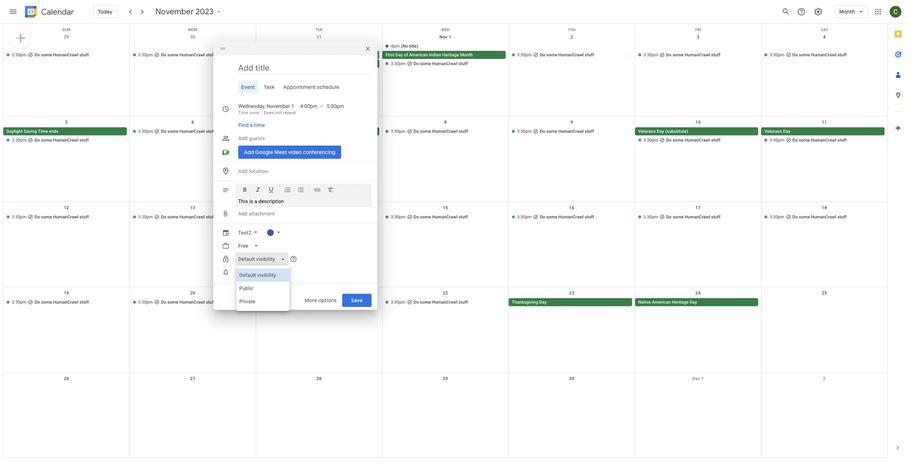 Task type: locate. For each thing, give the bounding box(es) containing it.
0 vertical spatial do some humancrawl stuff button
[[256, 51, 379, 59]]

description
[[258, 199, 284, 204]]

add left "location"
[[238, 169, 248, 174]]

add for add guests
[[238, 136, 248, 141]]

0 vertical spatial heritage
[[442, 52, 459, 58]]

humancrawl
[[53, 52, 78, 58], [179, 52, 205, 58], [284, 52, 310, 58], [558, 52, 584, 58], [685, 52, 710, 58], [811, 52, 836, 58], [432, 61, 457, 66], [179, 129, 205, 134], [432, 129, 457, 134], [558, 129, 584, 134], [53, 138, 78, 143], [306, 138, 331, 143], [685, 138, 710, 143], [811, 138, 836, 143], [53, 215, 78, 220], [179, 215, 205, 220], [432, 215, 457, 220], [558, 215, 584, 220], [685, 215, 710, 220], [811, 215, 836, 220], [53, 300, 78, 305], [179, 300, 205, 305], [306, 300, 331, 305], [432, 300, 457, 305]]

veterans day (substitute)
[[638, 129, 688, 134]]

4:00pm – 5:00pm
[[300, 103, 344, 109]]

main drawer image
[[9, 7, 18, 16]]

american down 'title)'
[[409, 52, 428, 58]]

do some humancrawl stuff
[[35, 52, 89, 58], [161, 52, 215, 58], [266, 52, 320, 58], [540, 52, 594, 58], [666, 52, 720, 58], [792, 52, 847, 58], [414, 61, 468, 66], [161, 129, 215, 134], [414, 129, 468, 134], [540, 129, 594, 134], [35, 138, 89, 143], [287, 138, 341, 143], [666, 138, 720, 143], [792, 138, 847, 143], [35, 215, 89, 220], [161, 215, 215, 220], [414, 215, 468, 220], [540, 215, 594, 220], [666, 215, 720, 220], [792, 215, 847, 220], [35, 300, 89, 305], [161, 300, 215, 305], [287, 300, 341, 305], [414, 300, 468, 305]]

3 add from the top
[[238, 211, 247, 217]]

2 vertical spatial 1
[[701, 377, 704, 382]]

31
[[316, 34, 322, 40]]

wednesday,
[[238, 103, 265, 109]]

stuff
[[80, 52, 89, 58], [206, 52, 215, 58], [311, 52, 320, 58], [585, 52, 594, 58], [711, 52, 720, 58], [837, 52, 847, 58], [459, 61, 468, 66], [206, 129, 215, 134], [459, 129, 468, 134], [585, 129, 594, 134], [80, 138, 89, 143], [332, 138, 341, 143], [711, 138, 720, 143], [837, 138, 847, 143], [80, 215, 89, 220], [206, 215, 215, 220], [459, 215, 468, 220], [585, 215, 594, 220], [711, 215, 720, 220], [837, 215, 847, 220], [80, 300, 89, 305], [206, 300, 215, 305], [332, 300, 341, 305], [459, 300, 468, 305]]

1 row from the top
[[3, 24, 888, 32]]

dec
[[692, 377, 700, 382]]

bulleted list image
[[297, 187, 305, 195]]

thu
[[568, 27, 576, 32]]

american
[[409, 52, 428, 58], [652, 300, 671, 305]]

add
[[238, 136, 248, 141], [238, 169, 248, 174], [238, 211, 247, 217], [238, 270, 247, 276]]

(no
[[401, 44, 408, 49]]

0 horizontal spatial tab list
[[219, 81, 372, 94]]

0 horizontal spatial november
[[155, 7, 194, 17]]

1 horizontal spatial november
[[267, 103, 290, 109]]

time down wednesday,
[[238, 110, 248, 115]]

0 horizontal spatial 30
[[190, 34, 195, 40]]

0 horizontal spatial time
[[38, 129, 48, 134]]

0 vertical spatial time
[[238, 110, 248, 115]]

4pm (no title)
[[391, 44, 418, 49]]

month right indian
[[460, 52, 473, 58]]

1
[[449, 34, 451, 40], [291, 103, 294, 109], [701, 377, 704, 382]]

add down the find at left
[[238, 136, 248, 141]]

22
[[443, 291, 448, 296]]

a inside find a time button
[[250, 122, 253, 129]]

4 add from the top
[[238, 270, 247, 276]]

1 horizontal spatial time
[[238, 110, 248, 115]]

add guests
[[238, 136, 265, 141]]

0 vertical spatial november
[[155, 7, 194, 17]]

sat
[[821, 27, 828, 32]]

1 vertical spatial month
[[460, 52, 473, 58]]

3:30pm inside button
[[264, 215, 279, 220]]

add down this
[[238, 211, 247, 217]]

8
[[444, 120, 447, 125]]

26
[[64, 377, 69, 382]]

0 horizontal spatial heritage
[[442, 52, 459, 58]]

american right native
[[652, 300, 671, 305]]

row containing sun
[[3, 24, 888, 32]]

saving
[[24, 129, 37, 134]]

day for first day of american indian heritage month
[[395, 52, 403, 58]]

3
[[697, 34, 699, 40]]

grid containing 29
[[3, 24, 888, 459]]

1 add from the top
[[238, 136, 248, 141]]

2 row from the top
[[3, 31, 888, 117]]

0 horizontal spatial american
[[409, 52, 428, 58]]

None field
[[235, 240, 264, 253], [235, 253, 291, 266], [235, 240, 264, 253], [235, 253, 291, 266]]

1 vertical spatial 2
[[823, 377, 826, 382]]

calendar heading
[[40, 7, 74, 17]]

cell down nov 1
[[382, 42, 509, 69]]

veterans for veterans day (substitute)
[[638, 129, 656, 134]]

of
[[404, 52, 408, 58]]

0 vertical spatial 30
[[190, 34, 195, 40]]

ends
[[49, 129, 59, 134]]

Description text field
[[238, 199, 369, 204]]

halloween
[[259, 61, 280, 66]]

numbered list image
[[284, 187, 291, 195]]

–
[[320, 103, 324, 109]]

3 row from the top
[[3, 117, 888, 202]]

schedule
[[317, 84, 340, 91]]

1 for dec 1
[[701, 377, 704, 382]]

event
[[241, 84, 255, 91]]

american inside 'cell'
[[409, 52, 428, 58]]

veterans for veterans day
[[764, 129, 782, 134]]

3:30pm
[[12, 52, 27, 58], [138, 52, 153, 58], [517, 52, 532, 58], [643, 52, 658, 58], [770, 52, 784, 58], [391, 61, 405, 66], [138, 129, 153, 134], [391, 129, 405, 134], [517, 129, 532, 134], [12, 138, 27, 143], [264, 138, 279, 143], [643, 138, 658, 143], [770, 138, 784, 143], [12, 215, 27, 220], [138, 215, 153, 220], [264, 215, 279, 220], [391, 215, 405, 220], [517, 215, 532, 220], [643, 215, 658, 220], [770, 215, 784, 220], [12, 300, 27, 305], [138, 300, 153, 305], [391, 300, 405, 305]]

public option
[[236, 282, 289, 295]]

guests
[[249, 136, 265, 141]]

1 vertical spatial do some humancrawl stuff button
[[256, 299, 379, 307]]

1 horizontal spatial 1
[[449, 34, 451, 40]]

tab list
[[888, 24, 908, 438], [219, 81, 372, 94]]

grid
[[3, 24, 888, 459]]

election day
[[259, 129, 283, 134]]

1 right 'dec' on the right of the page
[[701, 377, 704, 382]]

cell down the –
[[256, 128, 382, 145]]

some
[[41, 52, 52, 58], [167, 52, 178, 58], [272, 52, 283, 58], [546, 52, 557, 58], [673, 52, 684, 58], [799, 52, 810, 58], [420, 61, 431, 66], [167, 129, 178, 134], [420, 129, 431, 134], [546, 129, 557, 134], [41, 138, 52, 143], [294, 138, 305, 143], [673, 138, 684, 143], [799, 138, 810, 143], [41, 215, 52, 220], [167, 215, 178, 220], [420, 215, 431, 220], [546, 215, 557, 220], [673, 215, 684, 220], [799, 215, 810, 220], [41, 300, 52, 305], [167, 300, 178, 305], [294, 300, 305, 305], [420, 300, 431, 305]]

november 2023 button
[[152, 7, 225, 17]]

cell containing veterans day (substitute)
[[635, 128, 761, 145]]

cell down 5
[[3, 128, 130, 145]]

cell down 11
[[761, 128, 888, 145]]

5 row from the top
[[3, 288, 888, 373]]

support image
[[797, 7, 806, 16]]

1 vertical spatial 30
[[569, 377, 574, 382]]

2 veterans from the left
[[764, 129, 782, 134]]

5
[[65, 120, 68, 125]]

daylight saving time ends button
[[3, 128, 127, 136]]

1 right nov
[[449, 34, 451, 40]]

1 up repeat at the left top of the page
[[291, 103, 294, 109]]

a
[[250, 122, 253, 129], [254, 199, 257, 204]]

5:00pm
[[327, 103, 344, 109]]

0 vertical spatial 29
[[64, 34, 69, 40]]

6 row from the top
[[3, 373, 888, 459]]

0 horizontal spatial a
[[250, 122, 253, 129]]

add for add attachment
[[238, 211, 247, 217]]

0 vertical spatial american
[[409, 52, 428, 58]]

1 veterans from the left
[[638, 129, 656, 134]]

2 horizontal spatial 1
[[701, 377, 704, 382]]

month right settings menu icon
[[839, 8, 855, 15]]

cell containing election day
[[256, 128, 382, 145]]

1 horizontal spatial 2
[[823, 377, 826, 382]]

formatting options toolbar
[[235, 184, 372, 199]]

1 vertical spatial 29
[[443, 377, 448, 382]]

1 vertical spatial november
[[267, 103, 290, 109]]

16
[[569, 205, 574, 211]]

add left 'notification'
[[238, 270, 247, 276]]

cell down the 10
[[635, 128, 761, 145]]

heritage right indian
[[442, 52, 459, 58]]

cell
[[256, 42, 382, 69], [382, 42, 509, 69], [3, 128, 130, 145], [256, 128, 382, 145], [635, 128, 761, 145], [761, 128, 888, 145], [761, 299, 888, 308]]

0 vertical spatial 1
[[449, 34, 451, 40]]

veterans day (substitute) button
[[635, 128, 758, 136]]

25
[[822, 291, 827, 296]]

a right the find at left
[[250, 122, 253, 129]]

heritage right native
[[672, 300, 689, 305]]

default visibility option
[[236, 269, 289, 282]]

0 horizontal spatial month
[[460, 52, 473, 58]]

first
[[386, 52, 394, 58]]

mon
[[188, 27, 197, 32]]

a right is
[[254, 199, 257, 204]]

row containing 12
[[3, 202, 888, 288]]

1 horizontal spatial a
[[254, 199, 257, 204]]

does not repeat
[[264, 110, 296, 115]]

1 do some humancrawl stuff button from the top
[[256, 51, 379, 59]]

this
[[238, 199, 248, 204]]

time left the ends
[[38, 129, 48, 134]]

veterans day button
[[761, 128, 885, 136]]

0 horizontal spatial 29
[[64, 34, 69, 40]]

2 do some humancrawl stuff button from the top
[[256, 299, 379, 307]]

0 vertical spatial 2
[[570, 34, 573, 40]]

today button
[[93, 3, 117, 21]]

insert link image
[[314, 187, 321, 195]]

1 horizontal spatial 29
[[443, 377, 448, 382]]

0 horizontal spatial 2
[[570, 34, 573, 40]]

0 horizontal spatial 1
[[291, 103, 294, 109]]

cell containing daylight saving time ends
[[3, 128, 130, 145]]

not
[[275, 110, 282, 115]]

november up the not
[[267, 103, 290, 109]]

1 vertical spatial heritage
[[672, 300, 689, 305]]

month inside dropdown button
[[839, 8, 855, 15]]

4 row from the top
[[3, 202, 888, 288]]

add for add notification
[[238, 270, 247, 276]]

1 vertical spatial time
[[38, 129, 48, 134]]

14
[[316, 205, 322, 211]]

visibility list box
[[236, 266, 289, 311]]

19
[[64, 291, 69, 296]]

row
[[3, 24, 888, 32], [3, 31, 888, 117], [3, 117, 888, 202], [3, 202, 888, 288], [3, 288, 888, 373], [3, 373, 888, 459]]

native
[[638, 300, 651, 305]]

1 horizontal spatial month
[[839, 8, 855, 15]]

1 vertical spatial american
[[652, 300, 671, 305]]

is
[[249, 199, 253, 204]]

election day button
[[256, 128, 379, 136]]

veterans
[[638, 129, 656, 134], [764, 129, 782, 134]]

2
[[570, 34, 573, 40], [823, 377, 826, 382]]

29
[[64, 34, 69, 40], [443, 377, 448, 382]]

0 vertical spatial a
[[250, 122, 253, 129]]

0 vertical spatial month
[[839, 8, 855, 15]]

november
[[155, 7, 194, 17], [267, 103, 290, 109]]

cell down 31
[[256, 42, 382, 69]]

add attachment button
[[235, 207, 278, 221]]

wed
[[441, 27, 450, 32]]

4
[[823, 34, 826, 40]]

november up mon
[[155, 7, 194, 17]]

private option
[[236, 295, 289, 309]]

calendar element
[[23, 4, 74, 21]]

0 horizontal spatial veterans
[[638, 129, 656, 134]]

add guests button
[[235, 132, 372, 145]]

underline image
[[267, 187, 275, 195]]

1 horizontal spatial veterans
[[764, 129, 782, 134]]

1 vertical spatial 1
[[291, 103, 294, 109]]

day
[[395, 52, 403, 58], [276, 129, 283, 134], [657, 129, 664, 134], [783, 129, 790, 134], [539, 300, 547, 305], [690, 300, 697, 305]]

2 add from the top
[[238, 169, 248, 174]]

Add title text field
[[238, 63, 372, 74]]



Task type: vqa. For each thing, say whether or not it's contained in the screenshot.
election
yes



Task type: describe. For each thing, give the bounding box(es) containing it.
heritage inside 'cell'
[[442, 52, 459, 58]]

cell containing veterans day
[[761, 128, 888, 145]]

3:30pm button
[[256, 213, 379, 221]]

15
[[443, 205, 448, 211]]

1 vertical spatial a
[[254, 199, 257, 204]]

title)
[[409, 44, 418, 49]]

dec 1
[[692, 377, 704, 382]]

task button
[[261, 81, 278, 94]]

10
[[695, 120, 701, 125]]

november 2023
[[155, 7, 213, 17]]

1 horizontal spatial american
[[652, 300, 671, 305]]

appointment schedule button
[[280, 81, 342, 94]]

daylight
[[7, 129, 23, 134]]

day for veterans day
[[783, 129, 790, 134]]

add notification button
[[235, 265, 277, 282]]

find a time button
[[235, 119, 268, 132]]

add for add location
[[238, 169, 248, 174]]

row containing 5
[[3, 117, 888, 202]]

thanksgiving day button
[[509, 299, 632, 307]]

thanksgiving
[[512, 300, 538, 305]]

election
[[259, 129, 275, 134]]

thanksgiving day
[[512, 300, 547, 305]]

(substitute)
[[665, 129, 688, 134]]

daylight saving time ends
[[7, 129, 59, 134]]

this is a description
[[238, 199, 284, 204]]

native american heritage day
[[638, 300, 697, 305]]

4:00pm
[[300, 103, 317, 109]]

test2
[[238, 230, 251, 236]]

11
[[822, 120, 827, 125]]

today
[[98, 8, 112, 15]]

24
[[695, 291, 701, 296]]

1 for nov 1
[[449, 34, 451, 40]]

to element
[[320, 103, 324, 110]]

13
[[190, 205, 195, 211]]

1 horizontal spatial tab list
[[888, 24, 908, 438]]

settings menu image
[[814, 7, 823, 16]]

23
[[569, 291, 574, 296]]

halloween button
[[256, 60, 379, 68]]

time inside button
[[38, 129, 48, 134]]

tue
[[315, 27, 323, 32]]

calendar
[[41, 7, 74, 17]]

notification
[[249, 270, 274, 276]]

day for election day
[[276, 129, 283, 134]]

add attachment
[[238, 211, 275, 217]]

17
[[695, 205, 701, 211]]

veterans day
[[764, 129, 790, 134]]

repeat
[[283, 110, 296, 115]]

remove formatting image
[[327, 187, 334, 195]]

italic image
[[254, 187, 262, 195]]

month button
[[834, 3, 868, 21]]

month inside button
[[460, 52, 473, 58]]

find
[[238, 122, 249, 129]]

27
[[190, 377, 195, 382]]

2023
[[195, 7, 213, 17]]

row containing 29
[[3, 31, 888, 117]]

first day of american indian heritage month
[[386, 52, 473, 58]]

9
[[570, 120, 573, 125]]

native american heritage day button
[[635, 299, 758, 307]]

location
[[249, 169, 268, 174]]

12
[[64, 205, 69, 211]]

nov
[[439, 34, 448, 40]]

appointment schedule
[[283, 84, 340, 91]]

wednesday, november 1
[[238, 103, 294, 109]]

event button
[[238, 81, 258, 94]]

add notification
[[238, 270, 274, 276]]

find a time
[[238, 122, 265, 129]]

task
[[264, 84, 275, 91]]

first day of american indian heritage month button
[[382, 51, 506, 59]]

tab list containing event
[[219, 81, 372, 94]]

row containing 26
[[3, 373, 888, 459]]

6
[[191, 120, 194, 125]]

does
[[264, 110, 274, 115]]

1 horizontal spatial 30
[[569, 377, 574, 382]]

cell containing do some humancrawl stuff
[[256, 42, 382, 69]]

row containing 19
[[3, 288, 888, 373]]

cell down 25
[[761, 299, 888, 308]]

28
[[316, 377, 322, 382]]

4pm
[[391, 44, 399, 49]]

add location
[[238, 169, 268, 174]]

18
[[822, 205, 827, 211]]

indian
[[429, 52, 441, 58]]

sun
[[62, 27, 70, 32]]

bold image
[[241, 187, 248, 195]]

day for thanksgiving day
[[539, 300, 547, 305]]

time zone
[[238, 110, 259, 115]]

appointment
[[283, 84, 316, 91]]

20
[[190, 291, 195, 296]]

day for veterans day (substitute)
[[657, 129, 664, 134]]

attachment
[[249, 211, 275, 217]]

add location button
[[235, 165, 372, 178]]

zone
[[250, 110, 259, 115]]

cell containing 4pm
[[382, 42, 509, 69]]

time
[[254, 122, 265, 129]]

1 horizontal spatial heritage
[[672, 300, 689, 305]]



